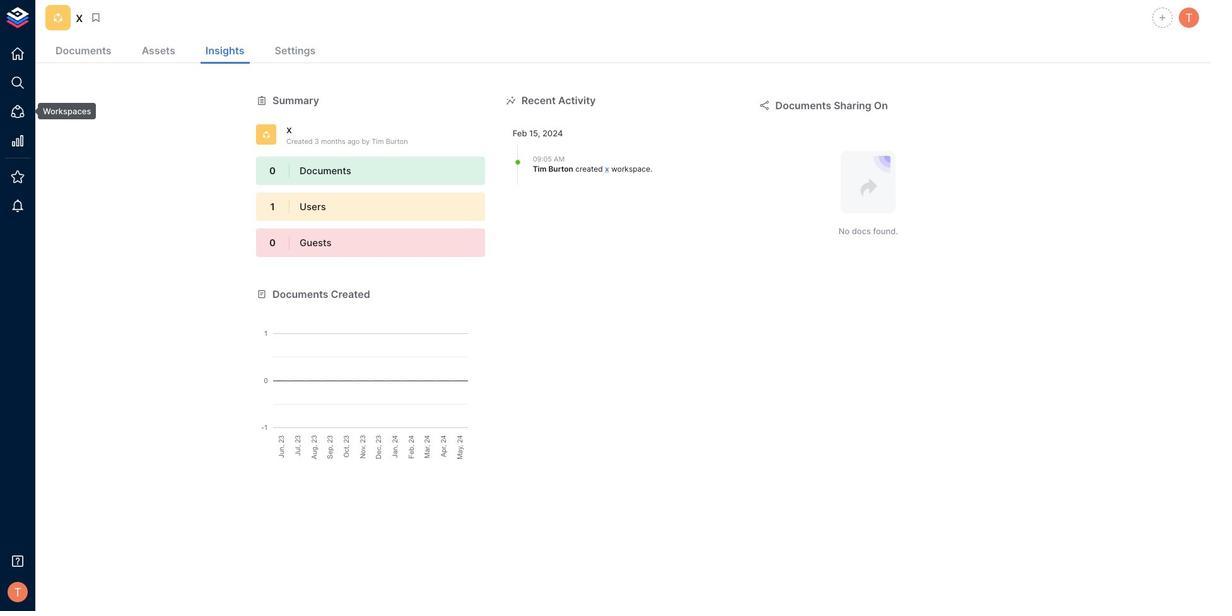 Task type: locate. For each thing, give the bounding box(es) containing it.
bookmark image
[[90, 12, 101, 23]]

tooltip
[[29, 103, 96, 119]]

a chart. image
[[256, 301, 485, 459]]

a chart. element
[[256, 301, 485, 459]]



Task type: vqa. For each thing, say whether or not it's contained in the screenshot.
A chart. image on the left
yes



